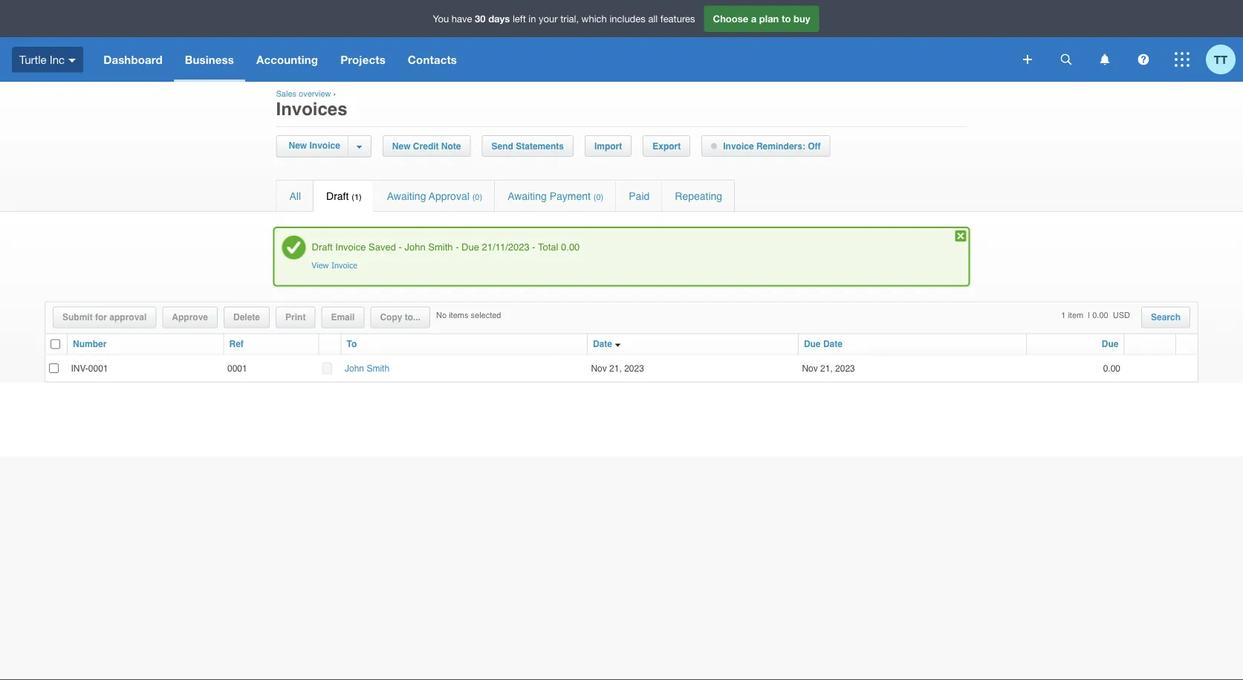Task type: locate. For each thing, give the bounding box(es) containing it.
features
[[661, 13, 696, 24]]

view
[[312, 260, 329, 270]]

0 horizontal spatial svg image
[[1061, 54, 1072, 65]]

0.00 inside draft invoice saved - john smith - due 21/11/2023 - total 0.00 view invoice
[[561, 242, 580, 253]]

nov 21, 2023
[[591, 363, 644, 374], [802, 363, 861, 374]]

awaiting left approval
[[387, 190, 426, 202]]

1 vertical spatial smith
[[367, 363, 390, 374]]

0 horizontal spatial svg image
[[68, 59, 76, 62]]

repeating link
[[663, 181, 735, 211]]

(0) right approval
[[473, 192, 483, 201]]

21, down date link
[[610, 363, 622, 374]]

1 horizontal spatial 2023
[[836, 363, 856, 374]]

search link
[[1143, 307, 1190, 328]]

no
[[436, 311, 447, 320]]

due date
[[804, 339, 843, 349]]

0 vertical spatial 0.00
[[561, 242, 580, 253]]

draft (1)
[[326, 190, 362, 202]]

3 svg image from the left
[[1139, 54, 1150, 65]]

svg image
[[1061, 54, 1072, 65], [1101, 54, 1110, 65], [1139, 54, 1150, 65]]

None checkbox
[[51, 339, 60, 349]]

nov 21, 2023 down due date link at the right
[[802, 363, 861, 374]]

banner
[[0, 0, 1244, 82]]

choose
[[713, 13, 749, 24]]

all
[[649, 13, 658, 24]]

›
[[333, 89, 336, 99]]

1 horizontal spatial svg image
[[1101, 54, 1110, 65]]

you
[[433, 13, 449, 24]]

to
[[347, 339, 357, 349]]

1 vertical spatial john
[[345, 363, 364, 374]]

0 horizontal spatial 21,
[[610, 363, 622, 374]]

1 awaiting from the left
[[387, 190, 426, 202]]

0.00 right total at left
[[561, 242, 580, 253]]

new credit note
[[392, 141, 461, 151]]

1 - from the left
[[399, 242, 402, 253]]

2 horizontal spatial svg image
[[1139, 54, 1150, 65]]

0 horizontal spatial awaiting
[[387, 190, 426, 202]]

0001 down number
[[88, 363, 108, 374]]

- left "21/11/2023"
[[456, 242, 459, 253]]

navigation containing dashboard
[[92, 37, 1013, 82]]

1 horizontal spatial nov 21, 2023
[[802, 363, 861, 374]]

0 horizontal spatial 0001
[[88, 363, 108, 374]]

john down to link on the left of page
[[345, 363, 364, 374]]

1 horizontal spatial 21,
[[821, 363, 833, 374]]

0 horizontal spatial date
[[593, 339, 613, 349]]

john
[[405, 242, 426, 253], [345, 363, 364, 374]]

1 nov from the left
[[591, 363, 607, 374]]

contacts button
[[397, 37, 468, 82]]

draft for (1)
[[326, 190, 349, 202]]

paid
[[629, 190, 650, 202]]

awaiting
[[387, 190, 426, 202], [508, 190, 547, 202]]

banner containing dashboard
[[0, 0, 1244, 82]]

new
[[289, 141, 307, 151], [392, 141, 411, 151]]

0 horizontal spatial nov
[[591, 363, 607, 374]]

0 vertical spatial john
[[405, 242, 426, 253]]

0.00
[[561, 242, 580, 253], [1104, 363, 1121, 374]]

1 nov 21, 2023 from the left
[[591, 363, 644, 374]]

(0) for awaiting approval
[[473, 192, 483, 201]]

new credit note link
[[384, 136, 470, 156]]

1 (0) from the left
[[473, 192, 483, 201]]

date
[[593, 339, 613, 349], [824, 339, 843, 349]]

invoice down invoices
[[310, 141, 340, 151]]

1 horizontal spatial date
[[824, 339, 843, 349]]

awaiting for awaiting approval
[[387, 190, 426, 202]]

john inside draft invoice saved - john smith - due 21/11/2023 - total 0.00 view invoice
[[405, 242, 426, 253]]

1 horizontal spatial due
[[804, 339, 821, 349]]

0001 down ref link
[[228, 363, 247, 374]]

(0) inside awaiting approval (0)
[[473, 192, 483, 201]]

2 horizontal spatial -
[[533, 242, 536, 253]]

0 horizontal spatial due
[[462, 242, 479, 253]]

1 vertical spatial draft
[[312, 242, 333, 253]]

(0) for awaiting payment
[[594, 192, 604, 201]]

choose a plan to buy
[[713, 13, 811, 24]]

invoice right view
[[332, 260, 357, 270]]

buy
[[794, 13, 811, 24]]

number link
[[73, 339, 107, 349]]

None checkbox
[[49, 364, 59, 373]]

2 new from the left
[[392, 141, 411, 151]]

draft inside draft invoice saved - john smith - due 21/11/2023 - total 0.00 view invoice
[[312, 242, 333, 253]]

30
[[475, 13, 486, 24]]

2 date from the left
[[824, 339, 843, 349]]

awaiting approval (0)
[[387, 190, 483, 202]]

send statements link
[[483, 136, 573, 156]]

2 nov from the left
[[802, 363, 818, 374]]

2 awaiting from the left
[[508, 190, 547, 202]]

2 0001 from the left
[[228, 363, 247, 374]]

awaiting left payment
[[508, 190, 547, 202]]

- left total at left
[[533, 242, 536, 253]]

(0) right payment
[[594, 192, 604, 201]]

draft left (1)
[[326, 190, 349, 202]]

1 horizontal spatial (0)
[[594, 192, 604, 201]]

21, down due date link at the right
[[821, 363, 833, 374]]

smith down copy
[[367, 363, 390, 374]]

0 horizontal spatial (0)
[[473, 192, 483, 201]]

nov down due date link at the right
[[802, 363, 818, 374]]

draft invoice saved - john smith - due 21/11/2023 - total 0.00 view invoice
[[312, 242, 580, 270]]

sales
[[276, 89, 297, 99]]

1 horizontal spatial john
[[405, 242, 426, 253]]

21/11/2023
[[482, 242, 530, 253]]

1 horizontal spatial smith
[[428, 242, 453, 253]]

new down invoices
[[289, 141, 307, 151]]

0 horizontal spatial 0.00
[[561, 242, 580, 253]]

dashboard link
[[92, 37, 174, 82]]

new left credit
[[392, 141, 411, 151]]

email
[[331, 312, 355, 323]]

invoice
[[310, 141, 340, 151], [724, 141, 754, 151], [336, 242, 366, 253], [332, 260, 357, 270]]

0 horizontal spatial -
[[399, 242, 402, 253]]

includes
[[610, 13, 646, 24]]

email link
[[322, 307, 364, 328]]

0 horizontal spatial new
[[289, 141, 307, 151]]

1 horizontal spatial svg image
[[1024, 55, 1033, 64]]

0.00 down due link
[[1104, 363, 1121, 374]]

export link
[[644, 136, 690, 156]]

john smith link
[[345, 363, 390, 374]]

1 horizontal spatial nov
[[802, 363, 818, 374]]

nov down date link
[[591, 363, 607, 374]]

0001
[[88, 363, 108, 374], [228, 363, 247, 374]]

smith down awaiting approval (0)
[[428, 242, 453, 253]]

0 vertical spatial smith
[[428, 242, 453, 253]]

1 horizontal spatial 0001
[[228, 363, 247, 374]]

0 horizontal spatial 2023
[[625, 363, 644, 374]]

1 horizontal spatial -
[[456, 242, 459, 253]]

21,
[[610, 363, 622, 374], [821, 363, 833, 374]]

items
[[449, 311, 469, 320]]

2 horizontal spatial due
[[1102, 339, 1119, 349]]

awaiting payment (0)
[[508, 190, 604, 202]]

(0) inside awaiting payment (0)
[[594, 192, 604, 201]]

left
[[513, 13, 526, 24]]

paid link
[[617, 181, 662, 211]]

2 (0) from the left
[[594, 192, 604, 201]]

2 2023 from the left
[[836, 363, 856, 374]]

navigation
[[92, 37, 1013, 82]]

turtle inc
[[19, 53, 65, 66]]

nov
[[591, 363, 607, 374], [802, 363, 818, 374]]

you have 30 days left in your trial, which includes all features
[[433, 13, 696, 24]]

1 new from the left
[[289, 141, 307, 151]]

svg image
[[1175, 52, 1190, 67], [1024, 55, 1033, 64], [68, 59, 76, 62]]

invoice up view invoice link
[[336, 242, 366, 253]]

number
[[73, 339, 107, 349]]

smith inside draft invoice saved - john smith - due 21/11/2023 - total 0.00 view invoice
[[428, 242, 453, 253]]

export
[[653, 141, 681, 151]]

1 21, from the left
[[610, 363, 622, 374]]

2 - from the left
[[456, 242, 459, 253]]

dashboard
[[103, 53, 163, 66]]

- right saved
[[399, 242, 402, 253]]

print
[[286, 312, 306, 323]]

2023
[[625, 363, 644, 374], [836, 363, 856, 374]]

1 vertical spatial 0.00
[[1104, 363, 1121, 374]]

smith
[[428, 242, 453, 253], [367, 363, 390, 374]]

repeating
[[675, 190, 723, 202]]

for
[[95, 312, 107, 323]]

john right saved
[[405, 242, 426, 253]]

0 horizontal spatial nov 21, 2023
[[591, 363, 644, 374]]

svg image inside turtle inc popup button
[[68, 59, 76, 62]]

0 vertical spatial draft
[[326, 190, 349, 202]]

john smith
[[345, 363, 390, 374]]

1 horizontal spatial new
[[392, 141, 411, 151]]

ref
[[229, 339, 244, 349]]

nov 21, 2023 down date link
[[591, 363, 644, 374]]

draft up view
[[312, 242, 333, 253]]

1 horizontal spatial awaiting
[[508, 190, 547, 202]]



Task type: vqa. For each thing, say whether or not it's contained in the screenshot.


Task type: describe. For each thing, give the bounding box(es) containing it.
total
[[538, 242, 559, 253]]

invoice reminders:                                  off link
[[703, 136, 830, 156]]

business
[[185, 53, 234, 66]]

print link
[[277, 307, 315, 328]]

approve
[[172, 312, 208, 323]]

new for new invoice
[[289, 141, 307, 151]]

import
[[595, 141, 622, 151]]

invoice reminders:                                  off
[[724, 141, 821, 151]]

search
[[1152, 312, 1181, 323]]

2 horizontal spatial svg image
[[1175, 52, 1190, 67]]

to
[[782, 13, 791, 24]]

overview
[[299, 89, 331, 99]]

2 21, from the left
[[821, 363, 833, 374]]

payment
[[550, 190, 591, 202]]

note
[[442, 141, 461, 151]]

new invoice link
[[285, 136, 348, 156]]

a
[[751, 13, 757, 24]]

approve link
[[163, 307, 217, 328]]

which
[[582, 13, 607, 24]]

1 item                          | 0.00                              usd
[[1062, 311, 1131, 320]]

delete
[[233, 312, 260, 323]]

have
[[452, 13, 472, 24]]

accounting button
[[245, 37, 329, 82]]

tt
[[1215, 53, 1228, 66]]

due link
[[1102, 339, 1119, 349]]

1 date from the left
[[593, 339, 613, 349]]

due inside draft invoice saved - john smith - due 21/11/2023 - total 0.00 view invoice
[[462, 242, 479, 253]]

1 horizontal spatial 0.00
[[1104, 363, 1121, 374]]

new for new credit note
[[392, 141, 411, 151]]

2 svg image from the left
[[1101, 54, 1110, 65]]

ref link
[[229, 339, 244, 349]]

trial,
[[561, 13, 579, 24]]

view invoice link
[[312, 260, 357, 270]]

all link
[[277, 181, 313, 211]]

no items selected
[[436, 311, 501, 320]]

invoice left reminders:
[[724, 141, 754, 151]]

submit for approval link
[[54, 307, 156, 328]]

credit
[[413, 141, 439, 151]]

due for due date
[[804, 339, 821, 349]]

send statements
[[492, 141, 564, 151]]

1
[[1062, 311, 1066, 320]]

inv-0001
[[71, 363, 108, 374]]

approval
[[429, 190, 470, 202]]

days
[[489, 13, 510, 24]]

submit
[[62, 312, 93, 323]]

awaiting for awaiting payment
[[508, 190, 547, 202]]

1 svg image from the left
[[1061, 54, 1072, 65]]

copy to... link
[[371, 307, 430, 328]]

0 horizontal spatial smith
[[367, 363, 390, 374]]

1 2023 from the left
[[625, 363, 644, 374]]

selected
[[471, 311, 501, 320]]

sales overview link
[[276, 89, 331, 99]]

send
[[492, 141, 514, 151]]

date link
[[593, 339, 613, 349]]

to link
[[347, 339, 357, 349]]

import link
[[586, 136, 631, 156]]

plan
[[760, 13, 779, 24]]

business button
[[174, 37, 245, 82]]

due for due link
[[1102, 339, 1119, 349]]

submit for approval
[[62, 312, 147, 323]]

delete link
[[225, 307, 269, 328]]

copy
[[380, 312, 403, 323]]

accounting
[[257, 53, 318, 66]]

3 - from the left
[[533, 242, 536, 253]]

all
[[290, 190, 301, 202]]

projects
[[341, 53, 386, 66]]

sales overview › invoices
[[276, 89, 348, 119]]

1 0001 from the left
[[88, 363, 108, 374]]

copy to...
[[380, 312, 421, 323]]

due date link
[[804, 339, 843, 349]]

your
[[539, 13, 558, 24]]

item
[[1069, 311, 1084, 320]]

to...
[[405, 312, 421, 323]]

reminders:
[[757, 141, 806, 151]]

statements
[[516, 141, 564, 151]]

2 nov 21, 2023 from the left
[[802, 363, 861, 374]]

saved
[[369, 242, 396, 253]]

off
[[808, 141, 821, 151]]

draft for invoice
[[312, 242, 333, 253]]

inc
[[50, 53, 65, 66]]

turtle inc button
[[0, 37, 92, 82]]

contacts
[[408, 53, 457, 66]]

0 horizontal spatial john
[[345, 363, 364, 374]]

inv-
[[71, 363, 88, 374]]

(1)
[[352, 192, 362, 201]]

in
[[529, 13, 536, 24]]

invoices
[[276, 99, 348, 119]]



